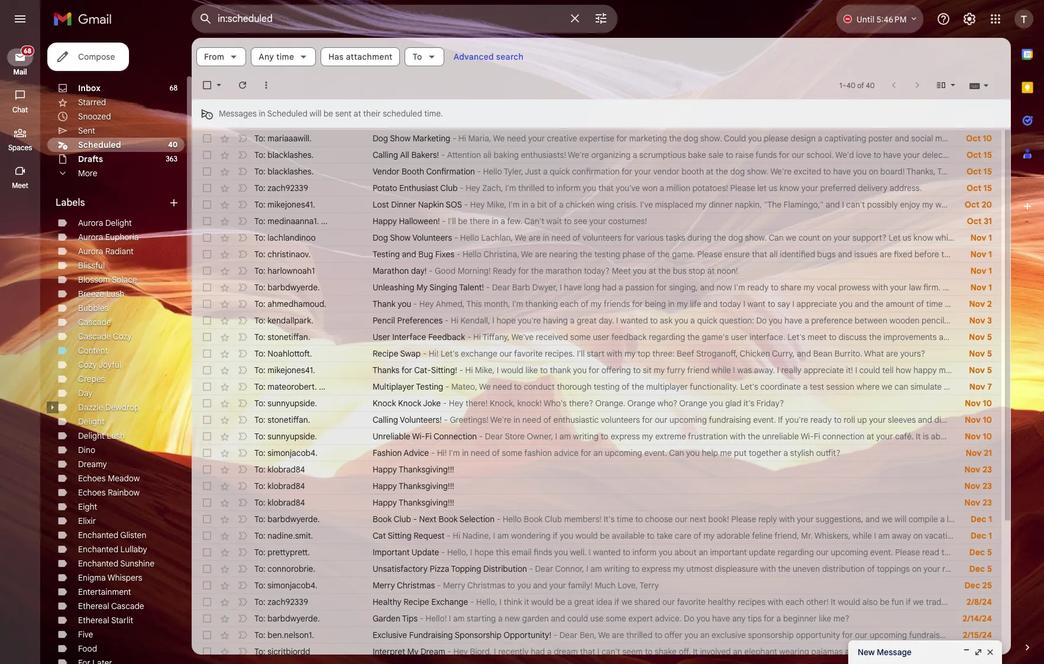 Task type: describe. For each thing, give the bounding box(es) containing it.
let's up curry, at the right bottom of page
[[788, 332, 806, 343]]

2 christmas from the left
[[467, 581, 506, 591]]

your down connor,
[[550, 581, 566, 591]]

17 row from the top
[[192, 395, 1002, 412]]

aurora delight
[[78, 218, 132, 228]]

0 vertical spatial this
[[959, 531, 973, 541]]

being
[[645, 299, 666, 309]]

0 horizontal spatial thrilled
[[518, 183, 545, 194]]

19 row from the top
[[192, 428, 1044, 445]]

0 vertical spatial let
[[889, 233, 901, 243]]

1 user from the left
[[593, 332, 610, 343]]

1 horizontal spatial it
[[831, 597, 836, 608]]

1 vertical spatial m
[[1042, 332, 1044, 343]]

1 vertical spatial if
[[778, 415, 783, 425]]

2 vertical spatial dog
[[729, 233, 743, 243]]

adorable
[[717, 531, 750, 541]]

1 vertical spatial thrilled
[[627, 630, 653, 641]]

sit
[[643, 365, 652, 376]]

2 klobrad84 from the top
[[268, 481, 305, 492]]

10 for exciting
[[983, 415, 992, 425]]

to left share
[[771, 282, 779, 293]]

0 vertical spatial appreciate
[[797, 299, 837, 309]]

starting
[[467, 614, 496, 624]]

multiplayer testing - mateo, we need to conduct thorough testing of the multiplayer functionality. let's coordinate a test session where we can simulate various scenarios and ident
[[373, 382, 1044, 392]]

1 nov 10 from the top
[[965, 398, 992, 409]]

1 horizontal spatial i'll
[[577, 349, 585, 359]]

0 horizontal spatial while
[[712, 365, 731, 376]]

please
[[764, 133, 789, 144]]

15 for contributions.
[[984, 150, 992, 160]]

costumes!
[[608, 216, 647, 227]]

having
[[543, 315, 568, 326]]

you down say
[[769, 315, 783, 326]]

0 horizontal spatial writing
[[573, 431, 599, 442]]

0 horizontal spatial hope
[[475, 547, 494, 558]]

10 for promote
[[983, 133, 992, 144]]

christina,
[[484, 249, 519, 260]]

i left away
[[874, 531, 877, 541]]

14 row from the top
[[192, 346, 1002, 362]]

1 vertical spatial how
[[981, 597, 997, 608]]

tyler,
[[504, 166, 523, 177]]

1 horizontal spatial it!
[[990, 199, 997, 210]]

to button
[[405, 47, 444, 66]]

1 vertical spatial do
[[684, 614, 695, 624]]

harlownoah1
[[268, 266, 315, 276]]

echoes for echoes rainbow
[[78, 488, 106, 498]]

sent
[[335, 108, 352, 119]]

enchanted for enchanted lullaby
[[78, 544, 118, 555]]

august.
[[975, 531, 1003, 541]]

aurora for aurora euphoria
[[78, 232, 103, 243]]

noahlottoft.
[[268, 349, 312, 359]]

lush for delight lush
[[107, 431, 125, 441]]

1 vertical spatial show.
[[747, 166, 769, 177]]

nov 1 for singing
[[971, 282, 992, 293]]

my right enjoy
[[923, 199, 934, 210]]

have up board! at the right
[[884, 150, 902, 160]]

0 horizontal spatial could
[[568, 614, 588, 624]]

0 vertical spatial how
[[896, 365, 912, 376]]

1 horizontal spatial meet
[[1027, 514, 1044, 525]]

happy thanksgiving!!! link for tenth row from the bottom
[[373, 497, 949, 509]]

cascade cozy link
[[78, 331, 132, 342]]

to: for marathon day! - good morning! ready for the marathon today? meet you at the bus stop at noon!
[[254, 266, 266, 276]]

in left bit
[[522, 199, 529, 210]]

1 wi- from the left
[[412, 431, 425, 442]]

0 vertical spatial me
[[721, 448, 732, 459]]

nov for dear store owner, i am writing to express my extreme frustration with the unreliable wi-fi connection at your café. it is absolutely unacceptable that i
[[965, 431, 981, 442]]

dino
[[78, 445, 95, 456]]

0 vertical spatial volunteers
[[583, 233, 622, 243]]

2 fi from the left
[[814, 431, 821, 442]]

my right the firm.
[[943, 282, 954, 293]]

Search in mail text field
[[218, 13, 561, 25]]

a left new
[[498, 614, 503, 624]]

0 vertical spatial like
[[526, 365, 538, 376]]

1 horizontal spatial know
[[914, 233, 934, 243]]

15 for terry
[[984, 166, 992, 177]]

0 vertical spatial each
[[560, 299, 579, 309]]

echoes rainbow link
[[78, 488, 140, 498]]

am left away
[[879, 531, 890, 541]]

to up bit
[[547, 183, 555, 194]]

5 for hi mike, i would like to thank you for offering to sit my furry friend while i was away. i really appreciate it! i could tell how happy my cat was under your ca
[[987, 365, 992, 376]]

1 vertical spatial fundraising
[[909, 630, 952, 641]]

for left cat-
[[402, 365, 412, 376]]

0 vertical spatial inform
[[557, 183, 581, 194]]

you left spend
[[945, 299, 959, 309]]

0 vertical spatial wanted
[[621, 315, 648, 326]]

it's
[[604, 514, 615, 525]]

areas
[[960, 233, 981, 243]]

ethereal starlit
[[78, 615, 133, 626]]

my down long
[[591, 299, 602, 309]]

1 vertical spatial writing
[[604, 564, 630, 575]]

inclu
[[1029, 282, 1044, 293]]

new message
[[858, 647, 912, 658]]

off.
[[679, 647, 691, 657]]

if right idea
[[615, 597, 620, 608]]

our up august.
[[973, 514, 986, 525]]

1 horizontal spatial favorite
[[677, 597, 706, 608]]

also
[[863, 597, 878, 608]]

any
[[259, 51, 274, 62]]

dive
[[935, 415, 950, 425]]

be down it's
[[600, 531, 610, 541]]

happy thanksgiving!!! link for 12th row from the bottom
[[373, 464, 949, 476]]

dear for dear ben, we are thrilled to offer you an exclusive sponsorship opportunity for our upcoming fundraising initiative. by partnering w
[[560, 630, 578, 641]]

1 horizontal spatial can
[[769, 233, 784, 243]]

a right over
[[939, 647, 944, 657]]

1 vertical spatial you're
[[786, 415, 809, 425]]

count
[[799, 233, 820, 243]]

cozy joyful link
[[78, 360, 121, 370]]

friends
[[604, 299, 630, 309]]

upcoming up new message
[[870, 630, 907, 641]]

0 vertical spatial wondering
[[511, 531, 551, 541]]

16 row from the top
[[192, 379, 1044, 395]]

- up the pizza
[[441, 547, 445, 558]]

1 horizontal spatial cozy
[[113, 331, 132, 342]]

for right advice
[[581, 448, 592, 459]]

share
[[781, 282, 802, 293]]

advice.
[[655, 614, 682, 624]]

hi for hi maria, we need your creative expertise for marketing the dog show. could you please design a captivating poster and social media to promote the event?
[[459, 133, 466, 144]]

support image
[[937, 12, 951, 26]]

2 orange from the left
[[680, 398, 708, 409]]

1 horizontal spatial inform
[[633, 547, 657, 558]]

1 vertical spatial appreciate
[[804, 365, 844, 376]]

exciting
[[980, 415, 1009, 425]]

your left ca
[[1008, 365, 1024, 376]]

29 row from the top
[[192, 594, 1044, 611]]

to: for lost dinner napkin sos - hey mike, i'm in a bit of a chicken wing crisis. i've misplaced my dinner napkin, "the flamingo," and i can't possibly enjoy my wings without it! if you or any
[[254, 199, 266, 210]]

... for to: mateorobert. ...
[[319, 382, 326, 392]]

will inside row
[[895, 514, 907, 525]]

9 row from the top
[[192, 263, 1002, 279]]

i right connor,
[[587, 564, 589, 575]]

you up the well.
[[560, 531, 574, 541]]

clear search image
[[563, 7, 587, 30]]

ahmedhamoud.
[[268, 299, 326, 309]]

exclusive
[[712, 630, 746, 641]]

to: for unleashing my singing talent! - dear barb dwyer, i have long had a passion for singing, and now i'm ready to share my vocal prowess with your law firm. my singing experience inclu
[[254, 282, 266, 293]]

help
[[702, 448, 718, 459]]

i right "hello!"
[[449, 614, 451, 624]]

to down available
[[623, 547, 631, 558]]

0 vertical spatial will
[[310, 108, 322, 119]]

nov 10 for absolutely
[[965, 431, 992, 442]]

28 row from the top
[[192, 578, 1002, 594]]

test
[[810, 382, 825, 392]]

you up passion
[[633, 266, 647, 276]]

2 horizontal spatial we're
[[771, 166, 792, 177]]

1 horizontal spatial could
[[860, 365, 881, 376]]

on up bugs
[[822, 233, 832, 243]]

6 to: from the top
[[254, 216, 266, 227]]

hello up email
[[503, 514, 522, 525]]

1 nov 23 from the top
[[965, 465, 992, 475]]

enthusiast
[[399, 183, 439, 194]]

at up potatoes!
[[706, 166, 714, 177]]

starlit
[[111, 615, 133, 626]]

please up napkin,
[[731, 183, 755, 194]]

oct 15 for contributions.
[[967, 150, 992, 160]]

2 10 from the top
[[983, 398, 992, 409]]

nov 1 for you'd
[[971, 233, 992, 243]]

5 for hello, i hope this email finds you well. i wanted to inform you about an important update regarding our upcoming event. please read the attached document for 
[[987, 547, 992, 558]]

meet heading
[[0, 181, 40, 191]]

your down excited at right
[[802, 183, 818, 194]]

with right prowess
[[873, 282, 888, 293]]

enhancements
[[956, 332, 1011, 343]]

nearing
[[549, 249, 578, 260]]

game's
[[702, 332, 729, 343]]

maintain
[[1009, 597, 1041, 608]]

lost dinner napkin sos - hey mike, i'm in a bit of a chicken wing crisis. i've misplaced my dinner napkin, "the flamingo," and i can't possibly enjoy my wings without it! if you or any
[[373, 199, 1044, 210]]

content link
[[78, 346, 108, 356]]

mikejones41. for thanks for cat-sitting! - hi mike, i would like to thank you for offering to sit my furry friend while i was away. i really appreciate it! i could tell how happy my cat was under your ca
[[268, 365, 315, 376]]

2/14/24
[[963, 614, 992, 624]]

toggle split pane mode image
[[936, 79, 947, 91]]

mail heading
[[0, 67, 40, 77]]

of right day
[[1027, 415, 1035, 425]]

25 row from the top
[[192, 528, 1044, 544]]

talent!
[[459, 282, 484, 293]]

a right won
[[660, 183, 665, 194]]

2 ensure from the left
[[1000, 249, 1026, 260]]

- right selection
[[497, 514, 501, 525]]

0 horizontal spatial fundraising
[[709, 415, 751, 425]]

drafts
[[78, 154, 103, 165]]

1 horizontal spatial recipe
[[404, 597, 429, 608]]

next
[[690, 514, 706, 525]]

10 row from the top
[[192, 279, 1044, 296]]

2 nov 23 from the top
[[965, 481, 992, 492]]

my left vocal at the right of the page
[[804, 282, 815, 293]]

take
[[657, 531, 673, 541]]

- up connection
[[444, 415, 448, 425]]

- right sos
[[464, 199, 468, 210]]

marathon day! - good morning! ready for the marathon today? meet you at the bus stop at noon!
[[373, 266, 738, 276]]

7 row from the top
[[192, 230, 1044, 246]]

spend
[[961, 299, 984, 309]]

0 vertical spatial you're
[[518, 315, 541, 326]]

time inside dropdown button
[[276, 51, 294, 62]]

on up 2/14/24
[[969, 597, 979, 608]]

marketing
[[629, 133, 667, 144]]

to up fashion advice - hi! i'm in need of some fashion advice for an upcoming event. can you help me put together a stylish outfit?
[[601, 431, 609, 442]]

fundraising
[[409, 630, 453, 641]]

of up owner,
[[544, 415, 552, 425]]

1 horizontal spatial hope
[[497, 315, 516, 326]]

1 vertical spatial while
[[853, 531, 872, 541]]

you left the well.
[[555, 547, 568, 558]]

echoes meadow
[[78, 473, 140, 484]]

your right see
[[590, 216, 606, 227]]

oct for possibly
[[965, 199, 980, 210]]

happy thanksgiving!!! for happy thanksgiving!!! link associated with 11th row from the bottom
[[373, 481, 454, 492]]

lachlandinoo
[[268, 233, 316, 243]]

we down few.
[[515, 233, 527, 243]]

3 oct 15 from the top
[[967, 183, 992, 194]]

2 user from the left
[[731, 332, 748, 343]]

and left "bean"
[[797, 349, 811, 359]]

we up the identified
[[786, 233, 797, 243]]

nov for hi! let's exchange our favorite recipes. i'll start with my top three: beef stroganoff, chicken curry, and bean burrito. what are yours?
[[969, 349, 985, 359]]

1 happy from the top
[[373, 216, 397, 227]]

an right into
[[968, 415, 978, 425]]

dear for dear store owner, i am writing to express my extreme frustration with the unreliable wi-fi connection at your café. it is absolutely unacceptable that i
[[485, 431, 503, 442]]

sent link
[[78, 125, 95, 136]]

2 book from the left
[[439, 514, 458, 525]]

27 row from the top
[[192, 561, 1044, 578]]

dog for dog show volunteers - hello lachlan, we are in need of volunteers for various tasks during the dog show. can we count on your support? let us know which areas you'd be interest
[[373, 233, 388, 243]]

upcoming down orange.
[[605, 448, 642, 459]]

1 horizontal spatial wondering
[[992, 647, 1032, 657]]

1 vertical spatial can
[[895, 382, 909, 392]]

and right bugs
[[838, 249, 852, 260]]

21 row from the top
[[192, 462, 1002, 478]]

0 vertical spatial express
[[611, 431, 640, 442]]

let's down event?
[[1018, 150, 1036, 160]]

zach92339 for potato enthusiast club - hey zach, i'm thrilled to inform you that you've won a million potatoes! please let us know your preferred delivery address.
[[268, 183, 308, 194]]

hey for hey bjord, i recently had a dream that i can't seem to shake off. it involved an elephant wearing pajamas attempting to climb over a fence. i was wondering if y
[[454, 647, 468, 657]]

to left choose
[[636, 514, 643, 525]]

labels heading
[[56, 197, 168, 209]]

refresh image
[[237, 79, 249, 91]]

in up the "store"
[[514, 415, 520, 425]]

to: blacklashes. for calling
[[254, 150, 314, 160]]

to: for recipe swap - hi! let's exchange our favorite recipes. i'll start with my top three: beef stroganoff, chicken curry, and bean burrito. what are yours?
[[254, 349, 266, 359]]

have down marathon
[[564, 282, 582, 293]]

connor,
[[555, 564, 584, 575]]

to: for healthy recipe exchange - hello, i think it would be a great idea if we shared our favorite healthy recipes with each other! it would also be fun if we traded tips on how to maintain a
[[254, 597, 266, 608]]

delight for delight lush
[[78, 431, 105, 441]]

read
[[923, 547, 940, 558]]

0 horizontal spatial m
[[1022, 299, 1029, 309]]

stonetiffan. for calling volunteers! - greetings! we're in need of enthusiastic volunteers for our upcoming fundraising event. if you're ready to roll up your sleeves and dive into an exciting day of
[[268, 415, 310, 425]]

settings image
[[963, 12, 977, 26]]

1 vertical spatial volunteers
[[601, 415, 640, 425]]

of right "phase"
[[648, 249, 656, 260]]

confirmation
[[426, 166, 475, 177]]

0 horizontal spatial this
[[496, 547, 510, 558]]

21 to: from the top
[[254, 465, 266, 475]]

to: klobrad84 for 12th row from the bottom
[[254, 465, 305, 475]]

nov for hi tiffany, we've received some user feedback regarding the game's user interface. let's meet to discuss the improvements and enhancements we can m
[[969, 332, 985, 343]]

1 horizontal spatial 40
[[847, 81, 856, 90]]

0 vertical spatial great
[[577, 315, 597, 326]]

at right sent
[[354, 108, 361, 119]]

shared
[[635, 597, 661, 608]]

- down greetings!
[[479, 431, 483, 442]]

and down the pencils on the right top of the page
[[939, 332, 954, 343]]

i'm right now
[[734, 282, 745, 293]]

mikejones41. for lost dinner napkin sos - hey mike, i'm in a bit of a chicken wing crisis. i've misplaced my dinner napkin, "the flamingo," and i can't possibly enjoy my wings without it! if you or any
[[268, 199, 315, 210]]

15 row from the top
[[192, 362, 1036, 379]]

1 orange from the left
[[628, 398, 656, 409]]

was right the 'minimize' image
[[975, 647, 990, 657]]

0 horizontal spatial favorite
[[514, 349, 543, 359]]

0 vertical spatial tips
[[953, 597, 967, 608]]

0 vertical spatial testing
[[595, 249, 621, 260]]

i down "burrito."
[[855, 365, 858, 376]]

upcoming up extreme
[[670, 415, 707, 425]]

you up off.
[[685, 630, 698, 641]]

nov for hi kendall, i hope you're having a great day. i wanted to ask you a quick question: do you have a preference between wooden pencils and mechanical pencils? 
[[970, 315, 986, 326]]

we right ben,
[[598, 630, 610, 641]]

slices.
[[1011, 564, 1034, 575]]

happy for happy thanksgiving!!! link related to tenth row from the bottom
[[373, 498, 397, 508]]

0 vertical spatial all
[[483, 150, 492, 160]]

happy thanksgiving!!! link for 11th row from the bottom
[[373, 481, 949, 492]]

0 vertical spatial hello,
[[447, 547, 468, 558]]

with down "update"
[[760, 564, 776, 575]]

ident
[[1028, 382, 1044, 392]]

2 horizontal spatial time
[[927, 299, 943, 309]]

barb
[[512, 282, 530, 293]]

need up the nearing
[[552, 233, 571, 243]]

1 horizontal spatial time
[[617, 514, 633, 525]]

1 vertical spatial 68
[[170, 83, 178, 92]]

dec 1 for upcoming
[[971, 514, 992, 525]]

3 row from the top
[[192, 163, 1002, 180]]

enchanted for enchanted sunshine
[[78, 559, 118, 569]]

0 vertical spatial can
[[1026, 332, 1040, 343]]

dinner
[[709, 199, 733, 210]]

2 horizontal spatial some
[[606, 614, 626, 624]]

an up interpret my dream - hey bjord, i recently had a dream that i can't seem to shake off. it involved an elephant wearing pajamas attempting to climb over a fence. i was wondering if y
[[700, 630, 710, 641]]

1 vertical spatial great
[[574, 597, 594, 608]]

0 horizontal spatial us
[[769, 183, 778, 194]]

11 row from the top
[[192, 296, 1029, 312]]

cat
[[373, 531, 386, 541]]

1 row from the top
[[192, 130, 1044, 147]]

more image
[[260, 79, 272, 91]]

7
[[988, 382, 992, 392]]

that right 'unacceptable'
[[1026, 431, 1041, 442]]

2
[[988, 299, 992, 309]]

life
[[690, 299, 702, 309]]

i right owner,
[[555, 431, 558, 442]]

20 row from the top
[[192, 445, 1002, 462]]

to: for merry christmas - merry christmas to you and your family! much love, terry
[[254, 581, 266, 591]]

volunteers!
[[400, 415, 442, 425]]

to: for interpret my dream - hey bjord, i recently had a dream that i can't seem to shake off. it involved an elephant wearing pajamas attempting to climb over a fence. i was wondering if y
[[254, 647, 266, 657]]

oct 15 for terry
[[967, 166, 992, 177]]

to: sunnyupside. for unreliable
[[254, 431, 317, 442]]

3 nov 23 from the top
[[965, 498, 992, 508]]

you left help
[[686, 448, 700, 459]]

1 horizontal spatial all
[[770, 249, 778, 260]]

you down take
[[659, 547, 673, 558]]

potato
[[373, 183, 397, 194]]

to left roll
[[834, 415, 842, 425]]

to: for unreliable wi-fi connection - dear store owner, i am writing to express my extreme frustration with the unreliable wi-fi connection at your café. it is absolutely unacceptable that i
[[254, 431, 266, 442]]

0 vertical spatial ready
[[748, 282, 769, 293]]

23 for 11th row from the bottom
[[983, 481, 992, 492]]

owner,
[[527, 431, 553, 442]]

23 row from the top
[[192, 495, 1002, 511]]

hello down there
[[460, 233, 479, 243]]

update
[[412, 547, 439, 558]]

to: stonetiffan. for user
[[254, 332, 310, 343]]

- up starting
[[470, 597, 474, 608]]

sale
[[709, 150, 724, 160]]

hey for hey there! knock, knock! who's there? orange. orange who? orange you glad it's friday?
[[449, 398, 464, 409]]

3 15 from the top
[[984, 183, 992, 194]]

barbdwyerde. for unleashing my singing talent! - dear barb dwyer, i have long had a passion for singing, and now i'm ready to share my vocal prowess with your law firm. my singing experience inclu
[[268, 282, 320, 293]]

1 merry from the left
[[373, 581, 395, 591]]

kno
[[1033, 531, 1044, 541]]

new
[[505, 614, 520, 624]]

reply
[[759, 514, 777, 525]]

1 vertical spatial hello,
[[476, 597, 498, 608]]

dec 1 for august.
[[971, 531, 992, 541]]

1 book from the left
[[373, 514, 392, 525]]

next
[[419, 514, 437, 525]]

nov for greetings! we're in need of enthusiastic volunteers for our upcoming fundraising event. if you're ready to roll up your sleeves and dive into an exciting day of
[[965, 415, 981, 425]]

1 horizontal spatial terry
[[938, 166, 957, 177]]

1 vertical spatial can't
[[602, 647, 621, 657]]

discuss
[[839, 332, 867, 343]]

thanksgiving!!! for 12th row from the bottom
[[399, 465, 454, 475]]

0 vertical spatial testing
[[373, 249, 400, 260]]

address.
[[890, 183, 922, 194]]

sunnyupside. for unreliable wi-fi connection - dear store owner, i am writing to express my extreme frustration with the unreliable wi-fi connection at your café. it is absolutely unacceptable that i
[[268, 431, 317, 442]]

to: ahmedhamoud.
[[254, 299, 326, 309]]

1 vertical spatial let
[[1006, 531, 1018, 541]]

my left extreme
[[642, 431, 653, 442]]

- down sos
[[442, 216, 446, 227]]

radiant
[[105, 246, 134, 257]]

1 knock from the left
[[373, 398, 396, 409]]

0 vertical spatial delight
[[105, 218, 132, 228]]

30 row from the top
[[192, 611, 1002, 627]]

i've
[[640, 199, 653, 210]]

i right say
[[793, 299, 795, 309]]

you up it
[[517, 581, 531, 591]]

- right tips
[[420, 614, 424, 624]]

1 vertical spatial testing
[[594, 382, 620, 392]]

1 vertical spatial it!
[[846, 365, 853, 376]]

2 vertical spatial show.
[[745, 233, 767, 243]]

dog for dog show marketing - hi maria, we need your creative expertise for marketing the dog show. could you please design a captivating poster and social media to promote the event?
[[373, 133, 388, 144]]

- up dream
[[554, 630, 558, 641]]

friend,
[[775, 531, 799, 541]]

echoes meadow link
[[78, 473, 140, 484]]

to: for dog show volunteers - hello lachlan, we are in need of volunteers for various tasks during the dog show. can we count on your support? let us know which areas you'd be interest
[[254, 233, 266, 243]]

to: klobrad84 for 11th row from the bottom
[[254, 481, 305, 492]]

meet inside heading
[[12, 181, 28, 190]]

8 row from the top
[[192, 246, 1044, 263]]

23 to: from the top
[[254, 498, 266, 508]]

interpret
[[373, 647, 405, 657]]

be left there
[[458, 216, 468, 227]]

- up sos
[[460, 183, 464, 194]]

i'm down the tyler,
[[505, 183, 516, 194]]

in down connection
[[462, 448, 469, 459]]

i down preferred
[[842, 199, 844, 210]]

1 vertical spatial each
[[786, 597, 804, 608]]

- right 'day!'
[[429, 266, 433, 276]]

2 knock from the left
[[398, 398, 422, 409]]

nov for hi! i'm in need of some fashion advice for an upcoming event. can you help me put together a stylish outfit?
[[966, 448, 982, 459]]

hi for hi nadine, i am wondering if you would be available to take care of my adorable feline friend, mr. whiskers, while i am away on vacation this august. let me kno
[[453, 531, 460, 541]]

to left sit
[[633, 365, 641, 376]]

a down marketing
[[633, 150, 638, 160]]

1 christmas from the left
[[397, 581, 435, 591]]

an right advice
[[594, 448, 603, 459]]

you left or
[[1006, 199, 1020, 210]]

1 horizontal spatial we're
[[568, 150, 589, 160]]

three:
[[653, 349, 675, 359]]

i down stroganoff,
[[733, 365, 735, 376]]

nov for dear barb dwyer, i have long had a passion for singing, and now i'm ready to share my vocal prowess with your law firm. my singing experience inclu
[[971, 282, 987, 293]]

to: for book club - next book selection - hello book club members! it's time to choose our next book! please reply with your suggestions, and we will compile a list for our upcoming meet
[[254, 514, 266, 525]]

connection
[[434, 431, 477, 442]]

0 horizontal spatial it
[[693, 647, 698, 657]]

to: mikejones41. for thanks
[[254, 365, 315, 376]]

into
[[952, 415, 966, 425]]

2 vertical spatial we're
[[490, 415, 512, 425]]

dec for list
[[971, 514, 987, 525]]

meet inside row
[[612, 266, 631, 276]]

my down potatoes!
[[696, 199, 707, 210]]

of down long
[[581, 299, 589, 309]]

hi! for hi! let's exchange our favorite recipes. i'll start with my top three: beef stroganoff, chicken curry, and bean burrito. what are yours?
[[429, 349, 439, 359]]

3 book from the left
[[524, 514, 543, 525]]

be left sent
[[324, 108, 333, 119]]

long
[[584, 282, 600, 293]]

1 horizontal spatial like
[[819, 614, 832, 624]]

aurora euphoria link
[[78, 232, 139, 243]]

simulate
[[911, 382, 942, 392]]

18 row from the top
[[192, 412, 1035, 428]]

0 vertical spatial had
[[602, 282, 617, 293]]

and right life
[[704, 299, 718, 309]]

1 horizontal spatial me
[[1020, 531, 1031, 541]]

book club - next book selection - hello book club members! it's time to choose our next book! please reply with your suggestions, and we will compile a list for our upcoming meet
[[373, 514, 1044, 525]]

navigation containing mail
[[0, 38, 41, 665]]

barbdwyerde. for garden tips - hello! i am starting a new garden and could use some expert advice. do you have any tips for a beginner like me?
[[268, 614, 320, 624]]



Task type: vqa. For each thing, say whether or not it's contained in the screenshot.
'110'
no



Task type: locate. For each thing, give the bounding box(es) containing it.
2 5 from the top
[[987, 349, 992, 359]]

1 horizontal spatial m
[[1042, 332, 1044, 343]]

0 vertical spatial favorite
[[514, 349, 543, 359]]

to left offer
[[655, 630, 663, 641]]

between
[[855, 315, 888, 326]]

10 to: from the top
[[254, 282, 266, 293]]

1 5 from the top
[[987, 332, 992, 343]]

i right day.
[[616, 315, 618, 326]]

book up finds
[[524, 514, 543, 525]]

1 horizontal spatial you're
[[786, 415, 809, 425]]

thanksgiving!!! for 11th row from the bottom
[[399, 481, 454, 492]]

scheduled
[[267, 108, 308, 119], [78, 140, 121, 150]]

with up put
[[730, 431, 746, 442]]

2 dec 1 from the top
[[971, 531, 992, 541]]

None checkbox
[[201, 166, 213, 178], [201, 199, 213, 211], [201, 215, 213, 227], [201, 232, 213, 244], [201, 249, 213, 260], [201, 265, 213, 277], [201, 282, 213, 294], [201, 331, 213, 343], [201, 414, 213, 426], [201, 447, 213, 459], [201, 481, 213, 492], [201, 497, 213, 509], [201, 514, 213, 525], [201, 530, 213, 542], [201, 547, 213, 559], [201, 563, 213, 575], [201, 630, 213, 641], [201, 646, 213, 658], [201, 166, 213, 178], [201, 199, 213, 211], [201, 215, 213, 227], [201, 232, 213, 244], [201, 249, 213, 260], [201, 265, 213, 277], [201, 282, 213, 294], [201, 331, 213, 343], [201, 414, 213, 426], [201, 447, 213, 459], [201, 481, 213, 492], [201, 497, 213, 509], [201, 514, 213, 525], [201, 530, 213, 542], [201, 547, 213, 559], [201, 563, 213, 575], [201, 630, 213, 641], [201, 646, 213, 658]]

to: for pencil preferences - hi kendall, i hope you're having a great day. i wanted to ask you a quick question: do you have a preference between wooden pencils and mechanical pencils? 
[[254, 315, 266, 326]]

am up much
[[591, 564, 602, 575]]

and down finds
[[533, 581, 547, 591]]

interpret my dream - hey bjord, i recently had a dream that i can't seem to shake off. it involved an elephant wearing pajamas attempting to climb over a fence. i was wondering if y
[[373, 647, 1044, 657]]

3 to: barbdwyerde. from the top
[[254, 614, 320, 624]]

to: for dog show marketing - hi maria, we need your creative expertise for marketing the dog show. could you please design a captivating poster and social media to promote the event?
[[254, 133, 266, 144]]

sos
[[446, 199, 462, 210]]

chat heading
[[0, 105, 40, 115]]

aurora for aurora delight
[[78, 218, 103, 228]]

i'll
[[448, 216, 456, 227], [577, 349, 585, 359]]

1 thanksgiving!!! from the top
[[399, 465, 454, 475]]

of left toppings on the right of page
[[867, 564, 875, 575]]

row
[[192, 130, 1044, 147], [192, 147, 1036, 163], [192, 163, 1002, 180], [192, 180, 1002, 196], [192, 196, 1044, 213], [192, 213, 1002, 230], [192, 230, 1044, 246], [192, 246, 1044, 263], [192, 263, 1002, 279], [192, 279, 1044, 296], [192, 296, 1029, 312], [192, 312, 1044, 329], [192, 329, 1044, 346], [192, 346, 1002, 362], [192, 362, 1036, 379], [192, 379, 1044, 395], [192, 395, 1002, 412], [192, 412, 1035, 428], [192, 428, 1044, 445], [192, 445, 1002, 462], [192, 462, 1002, 478], [192, 478, 1002, 495], [192, 495, 1002, 511], [192, 511, 1044, 528], [192, 528, 1044, 544], [192, 544, 1044, 561], [192, 561, 1044, 578], [192, 578, 1002, 594], [192, 594, 1044, 611], [192, 611, 1002, 627], [192, 627, 1044, 644], [192, 644, 1044, 660]]

each
[[560, 299, 579, 309], [786, 597, 804, 608]]

vacation
[[925, 531, 957, 541]]

enchanted for enchanted glisten
[[78, 530, 118, 541]]

5 5 from the top
[[987, 564, 992, 575]]

to: for user interface feedback - hi tiffany, we've received some user feedback regarding the game's user interface. let's meet to discuss the improvements and enhancements we can m
[[254, 332, 266, 343]]

hey up there
[[470, 199, 485, 210]]

delight down delight link
[[78, 431, 105, 441]]

1 vertical spatial i'll
[[577, 349, 585, 359]]

2 happy thanksgiving!!! from the top
[[373, 481, 454, 492]]

1 vertical spatial we're
[[771, 166, 792, 177]]

0 horizontal spatial club
[[394, 514, 411, 525]]

0 vertical spatial zach92339
[[268, 183, 308, 194]]

ethereal up five
[[78, 615, 109, 626]]

attention
[[447, 150, 481, 160]]

68 inside navigation
[[24, 47, 31, 55]]

3 happy from the top
[[373, 481, 397, 492]]

mike, for i
[[475, 365, 495, 376]]

happy halloween! - i'll be there in a few. can't wait to see your costumes!
[[373, 216, 647, 227]]

today
[[720, 299, 741, 309]]

happy for 12th row from the bottom's happy thanksgiving!!! link
[[373, 465, 397, 475]]

1 happy thanksgiving!!! from the top
[[373, 465, 454, 475]]

are left fixed
[[880, 249, 892, 260]]

3 nov 10 from the top
[[965, 431, 992, 442]]

need down connection
[[471, 448, 490, 459]]

3 to: from the top
[[254, 166, 266, 177]]

0 vertical spatial mikejones41.
[[268, 199, 315, 210]]

3 to: klobrad84 from the top
[[254, 498, 305, 508]]

1 simonjacob4. from the top
[[268, 448, 318, 459]]

nov 10
[[965, 398, 992, 409], [965, 415, 992, 425], [965, 431, 992, 442]]

dazzle
[[78, 402, 103, 413]]

2 vertical spatial to: barbdwyerde.
[[254, 614, 320, 624]]

16 to: from the top
[[254, 382, 266, 392]]

let's up it's
[[741, 382, 759, 392]]

my
[[417, 282, 428, 293], [943, 282, 954, 293], [407, 647, 419, 657]]

5
[[987, 332, 992, 343], [987, 349, 992, 359], [987, 365, 992, 376], [987, 547, 992, 558], [987, 564, 992, 575]]

nov 10 down "nov 7"
[[965, 398, 992, 409]]

knock up volunteers! at the bottom
[[398, 398, 422, 409]]

0 vertical spatial ...
[[321, 216, 328, 227]]

0 vertical spatial thanksgiving!!!
[[399, 465, 454, 475]]

compile
[[909, 514, 939, 525]]

3 23 from the top
[[983, 498, 992, 508]]

i'm down connection
[[449, 448, 460, 459]]

2 vertical spatial time
[[617, 514, 633, 525]]

a left the preference
[[805, 315, 810, 326]]

be right it
[[556, 597, 566, 608]]

sitting
[[388, 531, 412, 541]]

1 to: mikejones41. from the top
[[254, 199, 315, 210]]

simonjacob4. for merry christmas - merry christmas to you and your family! much love, terry
[[268, 581, 318, 591]]

and down spend
[[951, 315, 965, 326]]

0 vertical spatial happy thanksgiving!!!
[[373, 465, 454, 475]]

firm.
[[924, 282, 941, 293]]

1 nov 5 from the top
[[969, 332, 992, 343]]

1 vertical spatial happy thanksgiving!!! link
[[373, 481, 949, 492]]

5 for dear connor, i am writing to express my utmost displeasure with the uneven distribution of toppings on your restaurant's pizza slices. th
[[987, 564, 992, 575]]

to: for calling all bakers! - attention all baking enthusiasts! we're organizing a scrumptious bake sale to raise funds for our school. we'd love to have your delectable contributions. let's
[[254, 150, 266, 160]]

barbdwyerde. for book club - next book selection - hello book club members! it's time to choose our next book! please reply with your suggestions, and we will compile a list for our upcoming meet
[[268, 514, 320, 525]]

0 vertical spatial us
[[769, 183, 778, 194]]

18 to: from the top
[[254, 415, 266, 425]]

oct 15 down oct 10
[[967, 150, 992, 160]]

idea
[[596, 597, 613, 608]]

to: for garden tips - hello! i am starting a new garden and could use some expert advice. do you have any tips for a beginner like me?
[[254, 614, 266, 624]]

to: barbdwyerde. for unleashing
[[254, 282, 320, 293]]

calling
[[373, 150, 398, 160], [373, 415, 398, 425]]

echoes
[[78, 473, 106, 484], [78, 488, 106, 498]]

1 fi from the left
[[425, 431, 432, 442]]

to: zach92339 up to: ben.nelson1.
[[254, 597, 308, 608]]

to: connorobrie.
[[254, 564, 315, 575]]

2 to: stonetiffan. from the top
[[254, 415, 310, 425]]

in right being
[[668, 299, 675, 309]]

fashion advice - hi! i'm in need of some fashion advice for an upcoming event. can you help me put together a stylish outfit?
[[373, 448, 841, 459]]

13 row from the top
[[192, 329, 1044, 346]]

nov 10 up nov 21
[[965, 431, 992, 442]]

1 horizontal spatial event.
[[753, 415, 776, 425]]

dec left 25
[[965, 581, 981, 591]]

1 vertical spatial regarding
[[778, 547, 814, 558]]

snoozed link
[[78, 111, 111, 122]]

where
[[857, 382, 880, 392]]

topping
[[451, 564, 481, 575]]

a left bit
[[531, 199, 535, 210]]

0 vertical spatial quick
[[550, 166, 570, 177]]

joke
[[423, 398, 441, 409]]

my right sit
[[654, 365, 665, 376]]

2 dec 5 from the top
[[970, 564, 992, 575]]

1 vertical spatial can
[[669, 448, 684, 459]]

dec 5 for read
[[970, 547, 992, 558]]

event?
[[1019, 133, 1044, 144]]

coordinate
[[761, 382, 801, 392]]

user down the question:
[[731, 332, 748, 343]]

a right just
[[543, 166, 548, 177]]

delectable
[[923, 150, 962, 160]]

0 vertical spatial thrilled
[[518, 183, 545, 194]]

to: for unsatisfactory pizza topping distribution - dear connor, i am writing to express my utmost displeasure with the uneven distribution of toppings on your restaurant's pizza slices. th
[[254, 564, 266, 575]]

3 thanksgiving!!! from the top
[[399, 498, 454, 508]]

mike, for i'm
[[487, 199, 507, 210]]

main content
[[192, 38, 1044, 665]]

1 vertical spatial stonetiffan.
[[268, 415, 310, 425]]

3 klobrad84 from the top
[[268, 498, 305, 508]]

4 10 from the top
[[983, 431, 992, 442]]

26 row from the top
[[192, 544, 1044, 561]]

to: barbdwyerde. for garden
[[254, 614, 320, 624]]

0 vertical spatial barbdwyerde.
[[268, 282, 320, 293]]

main menu image
[[13, 12, 27, 26]]

1 vertical spatial know
[[914, 233, 934, 243]]

cascade for cascade link
[[78, 317, 111, 328]]

1 vertical spatial calling
[[373, 415, 398, 425]]

all left the identified
[[770, 249, 778, 260]]

3 happy thanksgiving!!! link from the top
[[373, 497, 949, 509]]

0 vertical spatial scheduled
[[267, 108, 308, 119]]

question:
[[720, 315, 754, 326]]

1 klobrad84 from the top
[[268, 465, 305, 475]]

hey up preferences in the left top of the page
[[419, 299, 434, 309]]

nov 1 for ensure
[[971, 249, 992, 260]]

simonjacob4. for fashion advice - hi! i'm in need of some fashion advice for an upcoming event. can you help me put together a stylish outfit?
[[268, 448, 318, 459]]

1 15 from the top
[[984, 150, 992, 160]]

ethereal for ethereal cascade
[[78, 601, 109, 612]]

... for to: medinaanna1. ...
[[321, 216, 328, 227]]

hi!
[[429, 349, 439, 359], [437, 448, 447, 459]]

or
[[1022, 199, 1030, 210]]

user interface feedback - hi tiffany, we've received some user feedback regarding the game's user interface. let's meet to discuss the improvements and enhancements we can m
[[373, 332, 1044, 343]]

crepes link
[[78, 374, 105, 385]]

my
[[696, 199, 707, 210], [923, 199, 934, 210], [804, 282, 815, 293], [591, 299, 602, 309], [677, 299, 688, 309], [625, 349, 636, 359], [654, 365, 665, 376], [939, 365, 950, 376], [642, 431, 653, 442], [704, 531, 715, 541], [673, 564, 684, 575]]

to: for fashion advice - hi! i'm in need of some fashion advice for an upcoming event. can you help me put together a stylish outfit?
[[254, 448, 266, 459]]

the up "between" at the right top of the page
[[871, 299, 884, 309]]

calling for calling all bakers! - attention all baking enthusiasts! we're organizing a scrumptious bake sale to raise funds for our school. we'd love to have your delectable contributions. let's
[[373, 150, 398, 160]]

napkin,
[[735, 199, 762, 210]]

to: zach92339 for potato
[[254, 183, 308, 194]]

wi- down volunteers! at the bottom
[[412, 431, 425, 442]]

2 vertical spatial it
[[693, 647, 698, 657]]

sunshine
[[120, 559, 154, 569]]

search in mail image
[[195, 8, 217, 30]]

to left say
[[768, 299, 776, 309]]

event. for can
[[645, 448, 667, 459]]

dog show volunteers - hello lachlan, we are in need of volunteers for various tasks during the dog show. can we count on your support? let us know which areas you'd be interest
[[373, 233, 1044, 243]]

to: for knock knock joke - hey there! knock, knock! who's there? orange. orange who? orange you glad it's friday?
[[254, 398, 266, 409]]

2 vertical spatial aurora
[[78, 246, 103, 257]]

aurora for aurora radiant
[[78, 246, 103, 257]]

nov for hello lachlan, we are in need of volunteers for various tasks during the dog show. can we count on your support? let us know which areas you'd be interest
[[971, 233, 987, 243]]

a up school.
[[818, 133, 823, 144]]

to: barbdwyerde. down to: harlownoah1
[[254, 282, 320, 293]]

25 to: from the top
[[254, 531, 266, 541]]

sicritbjordd
[[268, 647, 310, 657]]

a
[[818, 133, 823, 144], [633, 150, 638, 160], [543, 166, 548, 177], [660, 183, 665, 194], [531, 199, 535, 210], [559, 199, 564, 210], [501, 216, 505, 227], [1028, 249, 1033, 260], [619, 282, 623, 293], [570, 315, 575, 326], [691, 315, 695, 326], [805, 315, 810, 326], [803, 382, 808, 392], [784, 448, 788, 459], [941, 514, 945, 525], [568, 597, 572, 608], [1043, 597, 1044, 608], [498, 614, 503, 624], [777, 614, 781, 624], [547, 647, 552, 657], [939, 647, 944, 657]]

0 horizontal spatial testing
[[373, 249, 400, 260]]

important update - hello, i hope this email finds you well. i wanted to inform you about an important update regarding our upcoming event. please read the attached document for 
[[373, 547, 1044, 558]]

recipe
[[373, 349, 398, 359], [404, 597, 429, 608]]

6 row from the top
[[192, 213, 1002, 230]]

dog
[[373, 133, 388, 144], [373, 233, 388, 243]]

0 vertical spatial if
[[999, 199, 1004, 210]]

thrilled down expert
[[627, 630, 653, 641]]

we right christina,
[[521, 249, 533, 260]]

3 nov 5 from the top
[[969, 365, 992, 376]]

five
[[78, 630, 93, 640]]

cozy joyful
[[78, 360, 121, 370]]

some for fashion
[[502, 448, 523, 459]]

love,
[[618, 581, 638, 591]]

0 horizontal spatial know
[[780, 183, 800, 194]]

1 barbdwyerde. from the top
[[268, 282, 320, 293]]

10 up 21 at the right bottom
[[983, 431, 992, 442]]

4 nov 1 from the top
[[971, 282, 992, 293]]

to: for important update - hello, i hope this email finds you well. i wanted to inform you about an important update regarding our upcoming event. please read the attached document for 
[[254, 547, 266, 558]]

4 row from the top
[[192, 180, 1002, 196]]

nov for mateo, we need to conduct thorough testing of the multiplayer functionality. let's coordinate a test session where we can simulate various scenarios and ident
[[970, 382, 986, 392]]

Search in mail search field
[[192, 5, 618, 33]]

3 happy thanksgiving!!! from the top
[[373, 498, 454, 508]]

how right tell
[[896, 365, 912, 376]]

dear down ready
[[492, 282, 510, 293]]

1 to: zach92339 from the top
[[254, 183, 308, 194]]

5 to: from the top
[[254, 199, 266, 210]]

cascade down bubbles
[[78, 317, 111, 328]]

oct 20
[[965, 199, 992, 210]]

minimize image
[[962, 648, 972, 657]]

1 vertical spatial sunnyupside.
[[268, 431, 317, 442]]

navigation
[[0, 38, 41, 665]]

0 vertical spatial cascade
[[78, 317, 111, 328]]

19 to: from the top
[[254, 431, 266, 442]]

need up "knock,"
[[493, 382, 512, 392]]

merry up exchange
[[443, 581, 466, 591]]

32 row from the top
[[192, 644, 1044, 660]]

marathon
[[546, 266, 582, 276]]

show for volunteers
[[390, 233, 411, 243]]

2 vertical spatial cascade
[[111, 601, 144, 612]]

advanced search
[[454, 51, 524, 62]]

pencils
[[922, 315, 949, 326]]

to: klobrad84
[[254, 465, 305, 475], [254, 481, 305, 492], [254, 498, 305, 508]]

1 horizontal spatial can
[[1026, 332, 1040, 343]]

3 10 from the top
[[983, 415, 992, 425]]

to: for thanks for cat-sitting! - hi mike, i would like to thank you for offering to sit my furry friend while i was away. i really appreciate it! i could tell how happy my cat was under your ca
[[254, 365, 266, 376]]

1 sunnyupside. from the top
[[268, 398, 317, 409]]

swap
[[400, 349, 421, 359]]

cozy up joyful
[[113, 331, 132, 342]]

hi for hi tiffany, we've received some user feedback regarding the game's user interface. let's meet to discuss the improvements and enhancements we can m
[[473, 332, 481, 343]]

are down can't
[[529, 233, 541, 243]]

30 to: from the top
[[254, 614, 266, 624]]

show.
[[701, 133, 722, 144], [747, 166, 769, 177], [745, 233, 767, 243]]

31 to: from the top
[[254, 630, 266, 641]]

zach92339 for healthy recipe exchange - hello, i think it would be a great idea if we shared our favorite healthy recipes with each other! it would also be fun if we traded tips on how to maintain a
[[268, 597, 308, 608]]

0 horizontal spatial hello,
[[447, 547, 468, 558]]

please
[[731, 183, 755, 194], [698, 249, 722, 260], [732, 514, 756, 525], [896, 547, 920, 558]]

volunteers
[[583, 233, 622, 243], [601, 415, 640, 425]]

28 to: from the top
[[254, 581, 266, 591]]

dec 5 for slices.
[[970, 564, 992, 575]]

message
[[877, 647, 912, 658]]

now
[[717, 282, 732, 293]]

to: zach92339 for healthy
[[254, 597, 308, 608]]

to: for vendor booth confirmation - hello tyler, just a quick confirmation for your vendor booth at the dog show. we're excited to have you on board! thanks, terry
[[254, 166, 266, 177]]

preference
[[812, 315, 853, 326]]

3 5 from the top
[[987, 365, 992, 376]]

24 row from the top
[[192, 511, 1044, 528]]

dec 1 up august.
[[971, 514, 992, 525]]

nov 3
[[970, 315, 992, 326]]

0 horizontal spatial quick
[[550, 166, 570, 177]]

cascade for cascade cozy
[[78, 331, 111, 342]]

3 barbdwyerde. from the top
[[268, 614, 320, 624]]

advanced search options image
[[589, 7, 613, 30]]

11 to: from the top
[[254, 299, 266, 309]]

frustration
[[688, 431, 728, 442]]

0 horizontal spatial 68
[[24, 47, 31, 55]]

some for user
[[570, 332, 591, 343]]

tab list
[[1011, 38, 1044, 622]]

to: harlownoah1
[[254, 266, 315, 276]]

cascade down cascade link
[[78, 331, 111, 342]]

1 vertical spatial to: mikejones41.
[[254, 365, 315, 376]]

nov 5 for hi! let's exchange our favorite recipes. i'll start with my top three: beef stroganoff, chicken curry, and bean burrito. what are yours?
[[969, 349, 992, 359]]

recipe up thanks
[[373, 349, 398, 359]]

delight for delight link
[[78, 417, 105, 427]]

4 to: from the top
[[254, 183, 266, 194]]

2 merry from the left
[[443, 581, 466, 591]]

crisis.
[[617, 199, 638, 210]]

0 horizontal spatial any
[[733, 614, 746, 624]]

you're up unreliable
[[786, 415, 809, 425]]

if right 20
[[999, 199, 1004, 210]]

1 horizontal spatial meet
[[612, 266, 631, 276]]

0 horizontal spatial do
[[684, 614, 695, 624]]

of down law
[[917, 299, 924, 309]]

wondering down partnering
[[992, 647, 1032, 657]]

to: for thank you - hey ahmed, this month, i'm thanking each of my friends for being in my life and today i want to say i appreciate you and the amount of time you spend cheering m
[[254, 299, 266, 309]]

stonetiffan. for user interface feedback - hi tiffany, we've received some user feedback regarding the game's user interface. let's meet to discuss the improvements and enhancements we can m
[[268, 332, 310, 343]]

12 row from the top
[[192, 312, 1044, 329]]

time
[[276, 51, 294, 62], [927, 299, 943, 309], [617, 514, 633, 525]]

20 to: from the top
[[254, 448, 266, 459]]

could left use on the bottom
[[568, 614, 588, 624]]

26 to: from the top
[[254, 547, 266, 558]]

displeasure
[[715, 564, 758, 575]]

how down 25
[[981, 597, 997, 608]]

10 for absolutely
[[983, 431, 992, 442]]

to: lachlandinoo
[[254, 233, 316, 243]]

cat-
[[414, 365, 431, 376]]

any time button
[[251, 47, 316, 66]]

on right away
[[914, 531, 923, 541]]

1 horizontal spatial can't
[[847, 199, 865, 210]]

0 vertical spatial do
[[757, 315, 767, 326]]

with
[[873, 282, 888, 293], [607, 349, 623, 359], [730, 431, 746, 442], [779, 514, 795, 525], [760, 564, 776, 575], [768, 597, 784, 608]]

0 vertical spatial any
[[1032, 199, 1044, 210]]

say
[[778, 299, 791, 309]]

0 vertical spatial to: simonjacob4.
[[254, 448, 318, 459]]

was right cat
[[967, 365, 981, 376]]

and left 'bug'
[[402, 249, 416, 260]]

5 for hi! let's exchange our favorite recipes. i'll start with my top three: beef stroganoff, chicken curry, and bean burrito. what are yours?
[[987, 349, 992, 359]]

garden
[[522, 614, 549, 624]]

café.
[[895, 431, 914, 442]]

nov for good morning! ready for the marathon today? meet you at the bus stop at noon!
[[971, 266, 987, 276]]

0 horizontal spatial 40
[[168, 140, 178, 149]]

1 23 from the top
[[983, 465, 992, 475]]

in right messages
[[259, 108, 266, 119]]

0 vertical spatial hi!
[[429, 349, 439, 359]]

1 vertical spatial to: simonjacob4.
[[254, 581, 318, 591]]

2 simonjacob4. from the top
[[268, 581, 318, 591]]

0 horizontal spatial meet
[[12, 181, 28, 190]]

0 vertical spatial simonjacob4.
[[268, 448, 318, 459]]

10 down 7
[[983, 398, 992, 409]]

1 calling from the top
[[373, 150, 398, 160]]

22 row from the top
[[192, 478, 1002, 495]]

1 vertical spatial echoes
[[78, 488, 106, 498]]

your up thanks, on the right
[[904, 150, 920, 160]]

0 horizontal spatial had
[[531, 647, 545, 657]]

nov 5 for hi mike, i would like to thank you for offering to sit my furry friend while i was away. i really appreciate it! i could tell how happy my cat was under your ca
[[969, 365, 992, 376]]

1 horizontal spatial orange
[[680, 398, 708, 409]]

0 vertical spatial meet
[[808, 332, 827, 343]]

pop out image
[[974, 648, 984, 657]]

2 to: zach92339 from the top
[[254, 597, 308, 608]]

we'd
[[836, 150, 854, 160]]

sunnyupside. for knock knock joke - hey there! knock, knock! who's there? orange. orange who? orange you glad it's friday?
[[268, 398, 317, 409]]

1 stonetiffan. from the top
[[268, 332, 310, 343]]

you down the functionality.
[[710, 398, 723, 409]]

0 vertical spatial nov 23
[[965, 465, 992, 475]]

noon!
[[717, 266, 738, 276]]

0 horizontal spatial you're
[[518, 315, 541, 326]]

select input tool image
[[983, 81, 990, 90]]

of right bit
[[549, 199, 557, 210]]

4 happy from the top
[[373, 498, 397, 508]]

1 horizontal spatial club
[[440, 183, 458, 194]]

0 horizontal spatial regarding
[[649, 332, 685, 343]]

are down the garden tips - hello! i am starting a new garden and could use some expert advice. do you have any tips for a beginner like me?
[[612, 630, 624, 641]]

oct down contributions. on the top of page
[[967, 166, 982, 177]]

this up attached
[[959, 531, 973, 541]]

spaces heading
[[0, 143, 40, 153]]

put
[[734, 448, 747, 459]]

3 nov 1 from the top
[[971, 266, 992, 276]]

bean
[[813, 349, 833, 359]]

2 row from the top
[[192, 147, 1036, 163]]

aurora
[[78, 218, 103, 228], [78, 232, 103, 243], [78, 246, 103, 257]]

1 to: stonetiffan. from the top
[[254, 332, 310, 343]]

and right garden
[[551, 614, 565, 624]]

10 up 'unacceptable'
[[983, 415, 992, 425]]

2 sunnyupside. from the top
[[268, 431, 317, 442]]

23 for tenth row from the bottom
[[983, 498, 992, 508]]

to: nadine.smit.
[[254, 531, 313, 541]]

ensure up noon!
[[725, 249, 750, 260]]

to left take
[[647, 531, 655, 541]]

1 horizontal spatial fundraising
[[909, 630, 952, 641]]

0 vertical spatial recipe
[[373, 349, 398, 359]]

23 for 12th row from the bottom
[[983, 465, 992, 475]]

please up adorable
[[732, 514, 756, 525]]

2 wi- from the left
[[801, 431, 814, 442]]

1 for vacation
[[989, 531, 992, 541]]

thorough
[[557, 382, 592, 392]]

nov 5 for hi tiffany, we've received some user feedback regarding the game's user interface. let's meet to discuss the improvements and enhancements we can m
[[969, 332, 992, 343]]

2 15 from the top
[[984, 166, 992, 177]]

15 to: from the top
[[254, 365, 266, 376]]

1 ensure from the left
[[725, 249, 750, 260]]

to: mikejones41. for lost
[[254, 199, 315, 210]]

unleashing
[[373, 282, 415, 293]]

there
[[470, 216, 490, 227]]

choose
[[645, 514, 673, 525]]

to: blacklashes. for vendor
[[254, 166, 314, 177]]

this up distribution
[[496, 547, 510, 558]]

nov for hey there! knock, knock! who's there? orange. orange who? orange you glad it's friday?
[[965, 398, 981, 409]]

to: klobrad84 for tenth row from the bottom
[[254, 498, 305, 508]]

2 horizontal spatial club
[[545, 514, 562, 525]]

volunteers
[[413, 233, 452, 243]]

to: for exclusive fundraising sponsorship opportunity! - dear ben, we are thrilled to offer you an exclusive sponsorship opportunity for our upcoming fundraising initiative. by partnering w
[[254, 630, 266, 641]]

to: for testing and bug fixes - hello christina, we are nearing the testing phase of the game. please ensure that all identified bugs and issues are fixed before the deadline to ensure a sm
[[254, 249, 266, 260]]

2 horizontal spatial 40
[[866, 81, 875, 90]]

0 horizontal spatial meet
[[808, 332, 827, 343]]

i down exchange
[[497, 365, 499, 376]]

time.
[[424, 108, 443, 119]]

1 vertical spatial favorite
[[677, 597, 706, 608]]

your left café.
[[877, 431, 893, 442]]

1 vertical spatial scheduled
[[78, 140, 121, 150]]

None checkbox
[[201, 79, 213, 91], [201, 133, 213, 144], [201, 149, 213, 161], [201, 182, 213, 194], [201, 298, 213, 310], [201, 315, 213, 327], [201, 348, 213, 360], [201, 365, 213, 376], [201, 381, 213, 393], [201, 398, 213, 410], [201, 431, 213, 443], [201, 464, 213, 476], [201, 580, 213, 592], [201, 597, 213, 608], [201, 613, 213, 625], [201, 79, 213, 91], [201, 133, 213, 144], [201, 149, 213, 161], [201, 182, 213, 194], [201, 298, 213, 310], [201, 315, 213, 327], [201, 348, 213, 360], [201, 365, 213, 376], [201, 381, 213, 393], [201, 398, 213, 410], [201, 431, 213, 443], [201, 464, 213, 476], [201, 580, 213, 592], [201, 597, 213, 608], [201, 613, 213, 625]]

maria,
[[468, 133, 491, 144]]

lush for breeze lush
[[106, 289, 124, 299]]

31 row from the top
[[192, 627, 1044, 644]]

attempting
[[845, 647, 886, 657]]

0 vertical spatial terry
[[938, 166, 957, 177]]

5 for hi tiffany, we've received some user feedback regarding the game's user interface. let's meet to discuss the improvements and enhancements we can m
[[987, 332, 992, 343]]

1 vertical spatial oct 15
[[967, 166, 992, 177]]

tips down recipes
[[748, 614, 762, 624]]

enjoy
[[900, 199, 920, 210]]

- up feedback
[[445, 315, 449, 326]]

1 for for
[[989, 514, 992, 525]]

enchanted glisten link
[[78, 530, 146, 541]]

nadine.smit.
[[268, 531, 313, 541]]

2 dog from the top
[[373, 233, 388, 243]]

2 vertical spatial happy thanksgiving!!! link
[[373, 497, 949, 509]]

1 to: barbdwyerde. from the top
[[254, 282, 320, 293]]

oct for to
[[966, 133, 981, 144]]

to: sunnyupside. for knock
[[254, 398, 317, 409]]

scheduled inside main content
[[267, 108, 308, 119]]

24 to: from the top
[[254, 514, 266, 525]]

echoes for echoes meadow
[[78, 473, 106, 484]]

1 vertical spatial nov 23
[[965, 481, 992, 492]]

1 vertical spatial express
[[642, 564, 671, 575]]

14 to: from the top
[[254, 349, 266, 359]]

1 vertical spatial nov 5
[[969, 349, 992, 359]]

prowess
[[839, 282, 870, 293]]

we're down 'funds'
[[771, 166, 792, 177]]

main content containing from
[[192, 38, 1044, 665]]

0 vertical spatial various
[[637, 233, 664, 243]]

this
[[959, 531, 973, 541], [496, 547, 510, 558]]

15 down contributions. on the top of page
[[984, 166, 992, 177]]

0 horizontal spatial i'll
[[448, 216, 456, 227]]

your up "potato enthusiast club - hey zach, i'm thrilled to inform you that you've won a million potatoes! please let us know your preferred delivery address."
[[635, 166, 651, 177]]

nov 5 up "nov 7"
[[969, 365, 992, 376]]

napkin
[[418, 199, 444, 210]]

hope down 'nadine,'
[[475, 547, 494, 558]]

0 horizontal spatial knock
[[373, 398, 396, 409]]

dear for dear connor, i am writing to express my utmost displeasure with the uneven distribution of toppings on your restaurant's pizza slices. th
[[535, 564, 553, 575]]

5 row from the top
[[192, 196, 1044, 213]]

gmail image
[[53, 7, 118, 31]]

1 for areas
[[989, 233, 992, 243]]

2 happy thanksgiving!!! link from the top
[[373, 481, 949, 492]]

hello, up starting
[[476, 597, 498, 608]]

recipes.
[[545, 349, 575, 359]]

scheduled up mariaaawill.
[[267, 108, 308, 119]]

1 to: klobrad84 from the top
[[254, 465, 305, 475]]

2 blacklashes. from the top
[[268, 166, 314, 177]]

to: stonetiffan. up to: noahlottoft.
[[254, 332, 310, 343]]

1 vertical spatial testing
[[416, 382, 443, 392]]

meet down "phase"
[[612, 266, 631, 276]]

upcoming up august.
[[988, 514, 1025, 525]]

for down passion
[[632, 299, 643, 309]]

1 horizontal spatial will
[[895, 514, 907, 525]]

dec down august.
[[970, 547, 985, 558]]

0 vertical spatial blacklashes.
[[268, 150, 314, 160]]

1 vertical spatial barbdwyerde.
[[268, 514, 320, 525]]

upcoming
[[670, 415, 707, 425], [605, 448, 642, 459], [988, 514, 1025, 525], [831, 547, 868, 558], [870, 630, 907, 641]]

confirmation
[[572, 166, 620, 177]]

hey for hey zach, i'm thrilled to inform you that you've won a million potatoes! please let us know your preferred delivery address.
[[466, 183, 480, 194]]

1 dec 5 from the top
[[970, 547, 992, 558]]

1 vertical spatial blacklashes.
[[268, 166, 314, 177]]

10
[[983, 133, 992, 144], [983, 398, 992, 409], [983, 415, 992, 425], [983, 431, 992, 442]]

dec 1 up attached
[[971, 531, 992, 541]]

0 vertical spatial klobrad84
[[268, 465, 305, 475]]

happy thanksgiving!!! for happy thanksgiving!!! link related to tenth row from the bottom
[[373, 498, 454, 508]]

0 horizontal spatial merry
[[373, 581, 395, 591]]

on right toppings on the right of page
[[912, 564, 922, 575]]

dec for on
[[971, 531, 987, 541]]

1 show from the top
[[390, 133, 411, 144]]

hi left 'nadine,'
[[453, 531, 460, 541]]

my for interpret my dream - hey bjord, i recently had a dream that i can't seem to shake off. it involved an elephant wearing pajamas attempting to climb over a fence. i was wondering if y
[[407, 647, 419, 657]]

1 vertical spatial cascade
[[78, 331, 111, 342]]

close image
[[986, 648, 995, 657]]

0 horizontal spatial ensure
[[725, 249, 750, 260]]

22 to: from the top
[[254, 481, 266, 492]]



